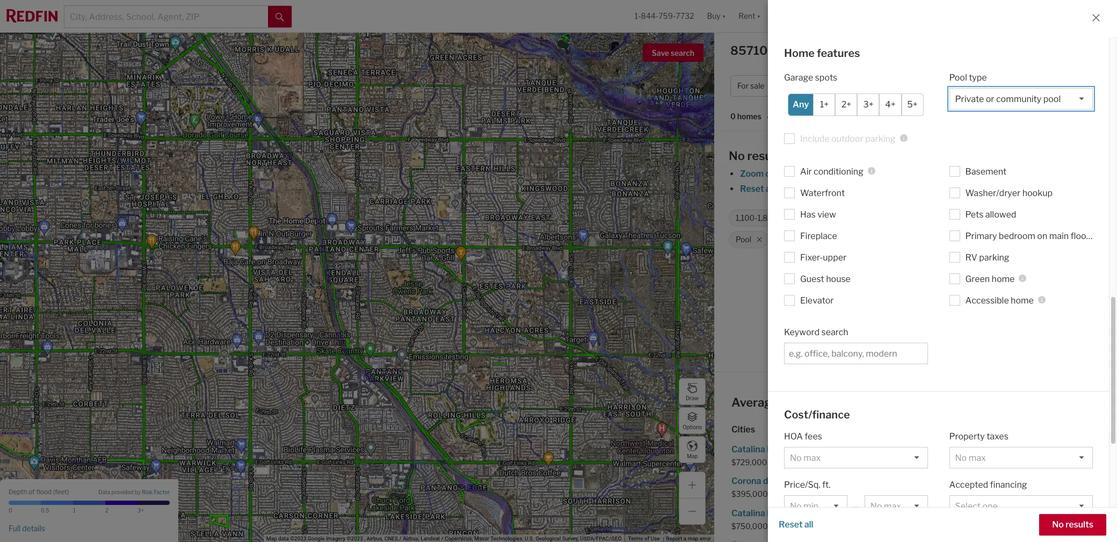 Task type: describe. For each thing, give the bounding box(es) containing it.
list box right —
[[865, 496, 929, 517]]

0 horizontal spatial /
[[400, 536, 402, 542]]

green home
[[966, 274, 1016, 284]]

fireplace
[[801, 231, 838, 241]]

home
[[785, 47, 815, 60]]

Any radio
[[789, 93, 815, 116]]

google image
[[3, 528, 38, 542]]

for
[[738, 81, 749, 91]]

—
[[853, 502, 860, 511]]

list box down price/sq. ft.
[[785, 496, 848, 517]]

list box for pool type
[[950, 88, 1094, 109]]

map data ©2023 google  imagery ©2023 , airbus, cnes / airbus, landsat / copernicus, maxar technologies, u.s. geological survey, usda/fpac/geo
[[266, 536, 622, 542]]

all
[[1007, 81, 1016, 91]]

accepted financing
[[950, 480, 1028, 490]]

bedroom
[[1000, 231, 1036, 241]]

sort
[[775, 112, 791, 121]]

0 horizontal spatial 3+
[[138, 507, 144, 514]]

house
[[827, 274, 851, 284]]

pool for pool
[[736, 235, 752, 244]]

features
[[818, 47, 861, 60]]

cost/finance
[[785, 408, 851, 421]]

,
[[365, 536, 366, 542]]

on
[[1038, 231, 1048, 241]]

0 vertical spatial parking
[[866, 134, 896, 144]]

sort :
[[775, 112, 793, 121]]

report a map error
[[667, 536, 712, 542]]

up
[[924, 214, 934, 223]]

home for accessible
[[1012, 295, 1035, 306]]

u.s.
[[525, 536, 535, 542]]

0 vertical spatial no results
[[729, 149, 787, 163]]

outdoor
[[832, 134, 864, 144]]

2023
[[1040, 214, 1059, 223]]

or
[[803, 184, 812, 194]]

0 horizontal spatial 85710,
[[731, 44, 771, 58]]

1 airbus, from the left
[[367, 536, 383, 542]]

view
[[818, 209, 837, 220]]

759-
[[659, 11, 676, 21]]

1,800
[[758, 214, 779, 223]]

to inside zoom out reset all filters or remove one of your filters below to see more homes
[[944, 184, 953, 194]]

sale inside tucson homes for sale $364,263
[[990, 445, 1007, 455]]

risk
[[142, 489, 153, 496]]

report a map error link
[[667, 536, 712, 542]]

corona
[[732, 476, 762, 487]]

redfin
[[833, 273, 859, 283]]

built
[[1004, 214, 1020, 223]]

0 vertical spatial no
[[729, 149, 745, 163]]

stories
[[951, 214, 975, 223]]

county
[[934, 273, 963, 283]]

tucson homes for sale $364,263
[[916, 445, 1007, 467]]

pima county
[[911, 273, 963, 283]]

garage
[[785, 72, 814, 83]]

2 airbus, from the left
[[403, 536, 420, 542]]

$364,263
[[916, 458, 952, 467]]

acres-
[[836, 214, 858, 223]]

homes inside tucson homes for sale $364,263
[[948, 445, 975, 455]]

depth of flood ( feet )
[[9, 488, 69, 496]]

price
[[797, 81, 815, 91]]

$395,000
[[732, 490, 768, 499]]

sale
[[854, 44, 878, 58]]

1-
[[635, 11, 641, 21]]

sq.
[[780, 214, 790, 223]]

844-
[[641, 11, 659, 21]]

fixer-upper
[[801, 252, 847, 263]]

save search
[[652, 48, 695, 58]]

1 horizontal spatial parking
[[980, 252, 1010, 263]]

survey,
[[563, 536, 579, 542]]

reset all
[[779, 520, 814, 530]]

redfin link
[[833, 273, 859, 283]]

conditioning
[[814, 166, 864, 177]]

of for depth of flood ( feet )
[[28, 488, 35, 496]]

pets
[[966, 209, 984, 220]]

filters inside button
[[1018, 81, 1039, 91]]

homes inside sahuarita homes for sale $379,990
[[958, 476, 985, 487]]

rv
[[966, 252, 978, 263]]

/ inside button
[[937, 81, 939, 91]]

5+
[[908, 99, 918, 110]]

4+
[[886, 99, 896, 110]]

recommended button
[[793, 111, 857, 122]]

your
[[873, 184, 891, 194]]

homes
[[793, 44, 833, 58]]

landsat
[[421, 536, 440, 542]]

1 horizontal spatial filters
[[893, 184, 916, 194]]

remove 1,100-1,800 sq. ft. image
[[806, 215, 812, 221]]

1+ radio
[[814, 93, 836, 116]]

de
[[764, 476, 774, 487]]

home features
[[785, 47, 861, 60]]

homes inside zoom out reset all filters or remove one of your filters below to see more homes
[[994, 184, 1021, 194]]

report
[[667, 536, 683, 542]]

full details
[[9, 524, 45, 533]]

include
[[801, 134, 830, 144]]

pima
[[911, 273, 932, 283]]

(
[[53, 488, 55, 496]]

85710
[[974, 273, 1000, 283]]

remove up to 4 stories image
[[980, 215, 987, 221]]

of for terms of use
[[645, 536, 650, 542]]

guest
[[801, 274, 825, 284]]

tucson inside tucson homes for sale $364,263
[[916, 445, 946, 455]]

0 vertical spatial results
[[748, 149, 787, 163]]

reset inside zoom out reset all filters or remove one of your filters below to see more homes
[[741, 184, 765, 194]]

all filters • 5 button
[[987, 75, 1057, 97]]

rv parking
[[966, 252, 1010, 263]]

1,100-1,800 sq. ft.
[[736, 214, 799, 223]]

homes inside 0 homes •
[[738, 112, 762, 121]]

provided
[[111, 489, 134, 496]]

catalina for catalina
[[732, 445, 766, 455]]

sale inside button
[[751, 81, 765, 91]]

3+ inside 3+ option
[[864, 99, 874, 110]]

acres
[[865, 214, 884, 223]]

no results button
[[1040, 514, 1107, 536]]

draw button
[[679, 378, 706, 405]]

search for save search
[[671, 48, 695, 58]]

after
[[1022, 214, 1039, 223]]

ad region
[[721, 301, 1112, 349]]

reset inside button
[[779, 520, 803, 530]]

home for average
[[782, 396, 813, 410]]

fixer-
[[801, 252, 824, 263]]

no results inside button
[[1053, 520, 1094, 530]]

recommended
[[794, 112, 849, 121]]

homes inside 'link'
[[981, 508, 1008, 518]]



Task type: vqa. For each thing, say whether or not it's contained in the screenshot.
option group containing Any
yes



Task type: locate. For each thing, give the bounding box(es) containing it.
• left sort
[[767, 113, 770, 122]]

85710, up for sale
[[731, 44, 771, 58]]

0 vertical spatial az
[[774, 44, 790, 58]]

list box up financing
[[950, 447, 1094, 469]]

1 vertical spatial 0
[[9, 507, 12, 514]]

remove
[[814, 184, 844, 194]]

2 horizontal spatial of
[[863, 184, 871, 194]]

0 horizontal spatial search
[[671, 48, 695, 58]]

1 vertical spatial results
[[1066, 520, 1094, 530]]

homes up catalina foothills link
[[807, 476, 834, 487]]

1 vertical spatial 3+
[[138, 507, 144, 514]]

for inside corona de tucson homes for sale $395,000
[[836, 476, 848, 487]]

parking right the outdoor
[[866, 134, 896, 144]]

3+ left 4+
[[864, 99, 874, 110]]

5 left acres
[[858, 214, 863, 223]]

catalina up $729,000
[[732, 445, 766, 455]]

of inside zoom out reset all filters or remove one of your filters below to see more homes
[[863, 184, 871, 194]]

1 vertical spatial all
[[805, 520, 814, 530]]

sale inside 'link'
[[1024, 508, 1040, 518]]

catalina for catalina foothills
[[732, 508, 766, 518]]

terms of use
[[629, 536, 660, 542]]

1 horizontal spatial 85710,
[[881, 396, 921, 410]]

homes down accepted financing
[[981, 508, 1008, 518]]

0 vertical spatial •
[[1041, 81, 1043, 91]]

3+
[[864, 99, 874, 110], [138, 507, 144, 514]]

e.g. office, balcony, modern text field
[[790, 349, 924, 359]]

2 ©2023 from the left
[[347, 536, 363, 542]]

accessible
[[966, 295, 1010, 306]]

homes for sale link
[[916, 506, 1094, 521]]

1,100-
[[736, 214, 758, 223]]

sale inside catalina homes for sale $729,000
[[810, 445, 826, 455]]

for inside tucson homes for sale $364,263
[[977, 445, 989, 455]]

0 horizontal spatial filters
[[777, 184, 801, 194]]

primary
[[966, 231, 998, 241]]

1 horizontal spatial tucson
[[916, 445, 946, 455]]

• for homes
[[767, 113, 770, 122]]

0 vertical spatial map
[[687, 453, 698, 459]]

85710, up cities heading
[[881, 396, 921, 410]]

homes down hoa
[[768, 445, 795, 455]]

copernicus,
[[445, 536, 473, 542]]

below
[[918, 184, 942, 194]]

sale down financing
[[1024, 508, 1040, 518]]

prices
[[816, 396, 850, 410]]

baths
[[941, 81, 962, 91]]

price button
[[790, 75, 836, 97]]

1+
[[821, 99, 829, 110]]

0
[[731, 112, 736, 121], [9, 507, 12, 514]]

risk factor link
[[142, 489, 170, 497]]

0 vertical spatial 0
[[731, 112, 736, 121]]

floor
[[1072, 231, 1090, 241]]

list box
[[950, 88, 1094, 109], [785, 447, 929, 469], [950, 447, 1094, 469], [785, 496, 848, 517], [865, 496, 929, 517], [950, 496, 1094, 517]]

a
[[684, 536, 687, 542]]

all inside zoom out reset all filters or remove one of your filters below to see more homes
[[766, 184, 775, 194]]

0 vertical spatial 85710,
[[731, 44, 771, 58]]

airbus, left landsat
[[403, 536, 420, 542]]

homes down tucson homes for sale $364,263 on the right bottom of page
[[958, 476, 985, 487]]

1 vertical spatial ft.
[[823, 480, 831, 490]]

to
[[944, 184, 953, 194], [935, 214, 943, 223]]

az up cities heading
[[923, 396, 940, 410]]

1 vertical spatial 85710,
[[881, 396, 921, 410]]

1 horizontal spatial pool
[[950, 72, 968, 83]]

for right price/sq. ft.
[[836, 476, 848, 487]]

sale down taxes
[[990, 445, 1007, 455]]

see
[[954, 184, 969, 194]]

list box down type
[[950, 88, 1094, 109]]

0 horizontal spatial of
[[28, 488, 35, 496]]

1 horizontal spatial •
[[1041, 81, 1043, 91]]

sahuarita
[[916, 476, 956, 487]]

all down corona de tucson homes for sale $395,000
[[805, 520, 814, 530]]

)
[[67, 488, 69, 496]]

2 catalina from the top
[[732, 508, 766, 518]]

• inside 0 homes •
[[767, 113, 770, 122]]

results inside button
[[1066, 520, 1094, 530]]

0 vertical spatial 3+
[[864, 99, 874, 110]]

list box for accepted financing
[[950, 496, 1094, 517]]

of right one
[[863, 184, 871, 194]]

tucson up $364,263
[[916, 445, 946, 455]]

tucson right de
[[776, 476, 805, 487]]

homes down property
[[948, 445, 975, 455]]

0 vertical spatial ft.
[[792, 214, 799, 223]]

• for filters
[[1041, 81, 1043, 91]]

search for keyword search
[[822, 327, 849, 337]]

1 vertical spatial 5
[[858, 214, 863, 223]]

cities heading
[[732, 424, 1101, 436]]

sale down fees
[[810, 445, 826, 455]]

homes right more
[[994, 184, 1021, 194]]

$729,000
[[732, 458, 768, 467]]

0 down for sale button
[[731, 112, 736, 121]]

filters
[[1018, 81, 1039, 91], [777, 184, 801, 194], [893, 184, 916, 194]]

0 horizontal spatial ©2023
[[290, 536, 307, 542]]

1 horizontal spatial 3+
[[864, 99, 874, 110]]

full
[[9, 524, 21, 533]]

keyword search
[[785, 327, 849, 337]]

for sale button
[[731, 75, 786, 97]]

85710,
[[731, 44, 771, 58], [881, 396, 921, 410]]

2
[[105, 507, 109, 514]]

main
[[1050, 231, 1070, 241]]

airbus, right ,
[[367, 536, 383, 542]]

of left flood
[[28, 488, 35, 496]]

to left see
[[944, 184, 953, 194]]

data
[[98, 489, 110, 496]]

1 horizontal spatial map
[[687, 453, 698, 459]]

option group
[[789, 93, 924, 116]]

zoom
[[741, 169, 764, 179]]

1 vertical spatial parking
[[980, 252, 1010, 263]]

tucson inside corona de tucson homes for sale $395,000
[[776, 476, 805, 487]]

sale up —
[[850, 476, 866, 487]]

0 horizontal spatial 0
[[9, 507, 12, 514]]

1 horizontal spatial results
[[1066, 520, 1094, 530]]

0 horizontal spatial •
[[767, 113, 770, 122]]

1 horizontal spatial all
[[805, 520, 814, 530]]

map region
[[0, 32, 732, 542]]

0 horizontal spatial tucson
[[776, 476, 805, 487]]

0 up full at bottom left
[[9, 507, 12, 514]]

list box for hoa fees
[[785, 447, 929, 469]]

homes for sale
[[981, 508, 1040, 518]]

0 vertical spatial to
[[944, 184, 953, 194]]

$379,990
[[916, 490, 952, 499]]

1 horizontal spatial ft.
[[823, 480, 831, 490]]

catalina up $750,000
[[732, 508, 766, 518]]

price/sq. ft.
[[785, 480, 831, 490]]

0 horizontal spatial reset
[[741, 184, 765, 194]]

guest house
[[801, 274, 851, 284]]

homes inside corona de tucson homes for sale $395,000
[[807, 476, 834, 487]]

keyword
[[785, 327, 820, 337]]

reset down zoom
[[741, 184, 765, 194]]

0 vertical spatial of
[[863, 184, 871, 194]]

ft. right price/sq.
[[823, 480, 831, 490]]

hoa
[[785, 432, 804, 442]]

1 horizontal spatial search
[[822, 327, 849, 337]]

map inside "button"
[[687, 453, 698, 459]]

factor
[[154, 489, 170, 496]]

zoom out reset all filters or remove one of your filters below to see more homes
[[741, 169, 1021, 194]]

sale inside sahuarita homes for sale $379,990
[[1000, 476, 1017, 487]]

include outdoor parking
[[801, 134, 896, 144]]

2 vertical spatial of
[[645, 536, 650, 542]]

2 horizontal spatial filters
[[1018, 81, 1039, 91]]

2 vertical spatial home
[[782, 396, 813, 410]]

1 vertical spatial tucson
[[776, 476, 805, 487]]

homes down for sale
[[738, 112, 762, 121]]

submit search image
[[276, 13, 284, 21]]

0 vertical spatial pool
[[950, 72, 968, 83]]

map for map data ©2023 google  imagery ©2023 , airbus, cnes / airbus, landsat / copernicus, maxar technologies, u.s. geological survey, usda/fpac/geo
[[266, 536, 277, 542]]

option group containing any
[[789, 93, 924, 116]]

0 inside 0 homes •
[[731, 112, 736, 121]]

• inside button
[[1041, 81, 1043, 91]]

2+ radio
[[836, 93, 858, 116]]

/
[[937, 81, 939, 91], [400, 536, 402, 542], [442, 536, 444, 542]]

1 vertical spatial map
[[266, 536, 277, 542]]

0 homes •
[[731, 112, 770, 122]]

0 horizontal spatial az
[[774, 44, 790, 58]]

1 vertical spatial •
[[767, 113, 770, 122]]

0 horizontal spatial 5
[[858, 214, 863, 223]]

catalina foothills link
[[732, 506, 910, 521]]

pool
[[950, 72, 968, 83], [736, 235, 752, 244]]

search right save
[[671, 48, 695, 58]]

2 horizontal spatial /
[[937, 81, 939, 91]]

elevator
[[801, 295, 834, 306]]

1 ©2023 from the left
[[290, 536, 307, 542]]

2+
[[842, 99, 852, 110]]

lot
[[885, 214, 895, 223]]

1 horizontal spatial ©2023
[[347, 536, 363, 542]]

map for map
[[687, 453, 698, 459]]

1 vertical spatial reset
[[779, 520, 803, 530]]

1 horizontal spatial 5
[[1045, 81, 1050, 91]]

1-844-759-7732 link
[[635, 11, 695, 21]]

filters right your
[[893, 184, 916, 194]]

pool left type
[[950, 72, 968, 83]]

1 vertical spatial no
[[1053, 520, 1065, 530]]

options
[[683, 424, 703, 430]]

pool type
[[950, 72, 988, 83]]

1 horizontal spatial no results
[[1053, 520, 1094, 530]]

washer/dryer hookup
[[966, 188, 1053, 198]]

all inside button
[[805, 520, 814, 530]]

4
[[944, 214, 949, 223]]

hookup
[[1023, 188, 1053, 198]]

az left 'homes'
[[774, 44, 790, 58]]

5 right all
[[1045, 81, 1050, 91]]

1 vertical spatial home
[[1012, 295, 1035, 306]]

save
[[652, 48, 670, 58]]

homes inside catalina homes for sale $729,000
[[768, 445, 795, 455]]

0 horizontal spatial no
[[729, 149, 745, 163]]

1 vertical spatial of
[[28, 488, 35, 496]]

of left use
[[645, 536, 650, 542]]

1 vertical spatial pool
[[736, 235, 752, 244]]

0 horizontal spatial pool
[[736, 235, 752, 244]]

maxar
[[475, 536, 490, 542]]

0 vertical spatial 5
[[1045, 81, 1050, 91]]

©2023 right data on the bottom
[[290, 536, 307, 542]]

primary bedroom on main floor
[[966, 231, 1090, 241]]

search up the e.g. office, balcony, modern text box
[[822, 327, 849, 337]]

0 horizontal spatial to
[[935, 214, 943, 223]]

3+ radio
[[858, 93, 880, 116]]

map down options
[[687, 453, 698, 459]]

home right accessible
[[1012, 295, 1035, 306]]

/ right cnes
[[400, 536, 402, 542]]

list box down financing
[[950, 496, 1094, 517]]

1 horizontal spatial of
[[645, 536, 650, 542]]

type
[[970, 72, 988, 83]]

1 vertical spatial search
[[822, 327, 849, 337]]

3+ down the by
[[138, 507, 144, 514]]

• right all
[[1041, 81, 1043, 91]]

all down 'out'
[[766, 184, 775, 194]]

property
[[950, 432, 986, 442]]

0 horizontal spatial airbus,
[[367, 536, 383, 542]]

0 vertical spatial search
[[671, 48, 695, 58]]

home up hoa
[[782, 396, 813, 410]]

list box for property taxes
[[950, 447, 1094, 469]]

basement
[[966, 166, 1007, 177]]

1 horizontal spatial to
[[944, 184, 953, 194]]

1 horizontal spatial reset
[[779, 520, 803, 530]]

parking up 85710 link
[[980, 252, 1010, 263]]

1 horizontal spatial az
[[923, 396, 940, 410]]

4+ radio
[[880, 93, 902, 116]]

1 vertical spatial az
[[923, 396, 940, 410]]

0 for 0 homes •
[[731, 112, 736, 121]]

search inside "button"
[[671, 48, 695, 58]]

to left 4
[[935, 214, 943, 223]]

0 horizontal spatial map
[[266, 536, 277, 542]]

0 horizontal spatial no results
[[729, 149, 787, 163]]

air
[[801, 166, 812, 177]]

©2023 left ,
[[347, 536, 363, 542]]

filters left or
[[777, 184, 801, 194]]

0 vertical spatial tucson
[[916, 445, 946, 455]]

for down financing
[[1010, 508, 1022, 518]]

5+ radio
[[902, 93, 924, 116]]

pool for pool type
[[950, 72, 968, 83]]

/ right beds at the right
[[937, 81, 939, 91]]

1 horizontal spatial no
[[1053, 520, 1065, 530]]

for left the "sale"
[[835, 44, 852, 58]]

0 vertical spatial all
[[766, 184, 775, 194]]

0 vertical spatial home
[[993, 274, 1016, 284]]

1 horizontal spatial 0
[[731, 112, 736, 121]]

0 vertical spatial reset
[[741, 184, 765, 194]]

all
[[766, 184, 775, 194], [805, 520, 814, 530]]

for down hoa fees
[[797, 445, 808, 455]]

catalina inside catalina foothills $750,000
[[732, 508, 766, 518]]

no inside button
[[1053, 520, 1065, 530]]

upper
[[824, 252, 847, 263]]

sale right 'for'
[[751, 81, 765, 91]]

0 horizontal spatial results
[[748, 149, 787, 163]]

0 horizontal spatial ft.
[[792, 214, 799, 223]]

1 catalina from the top
[[732, 445, 766, 455]]

0.5
[[41, 507, 49, 514]]

average
[[732, 396, 779, 410]]

1 vertical spatial catalina
[[732, 508, 766, 518]]

sale inside corona de tucson homes for sale $395,000
[[850, 476, 866, 487]]

3
[[829, 214, 834, 223]]

map
[[687, 453, 698, 459], [266, 536, 277, 542]]

parking
[[866, 134, 896, 144], [980, 252, 1010, 263]]

1 vertical spatial no results
[[1053, 520, 1094, 530]]

1 horizontal spatial airbus,
[[403, 536, 420, 542]]

1 vertical spatial to
[[935, 214, 943, 223]]

0 for 0
[[9, 507, 12, 514]]

catalina homes for sale $729,000
[[732, 445, 826, 467]]

5 inside button
[[1045, 81, 1050, 91]]

for inside 'link'
[[1010, 508, 1022, 518]]

0 vertical spatial catalina
[[732, 445, 766, 455]]

catalina inside catalina homes for sale $729,000
[[732, 445, 766, 455]]

0 horizontal spatial parking
[[866, 134, 896, 144]]

for inside sahuarita homes for sale $379,990
[[987, 476, 999, 487]]

ft. right sq.
[[792, 214, 799, 223]]

filters right all
[[1018, 81, 1039, 91]]

1 horizontal spatial /
[[442, 536, 444, 542]]

terms of use link
[[629, 536, 660, 542]]

/ right landsat
[[442, 536, 444, 542]]

pool left remove pool icon
[[736, 235, 752, 244]]

for inside catalina homes for sale $729,000
[[797, 445, 808, 455]]

sale up 'homes for sale' on the right bottom of the page
[[1000, 476, 1017, 487]]

for up homes for sale 'link' in the right bottom of the page
[[987, 476, 999, 487]]

home up accessible home
[[993, 274, 1016, 284]]

one
[[846, 184, 861, 194]]

home for green
[[993, 274, 1016, 284]]

for down property taxes
[[977, 445, 989, 455]]

reset down foothills
[[779, 520, 803, 530]]

google
[[308, 536, 325, 542]]

0 horizontal spatial all
[[766, 184, 775, 194]]

by
[[135, 489, 141, 496]]

technologies,
[[491, 536, 524, 542]]

list box down fees
[[785, 447, 929, 469]]

remove pool image
[[757, 236, 763, 243]]

map left data on the bottom
[[266, 536, 277, 542]]

reset
[[741, 184, 765, 194], [779, 520, 803, 530]]



